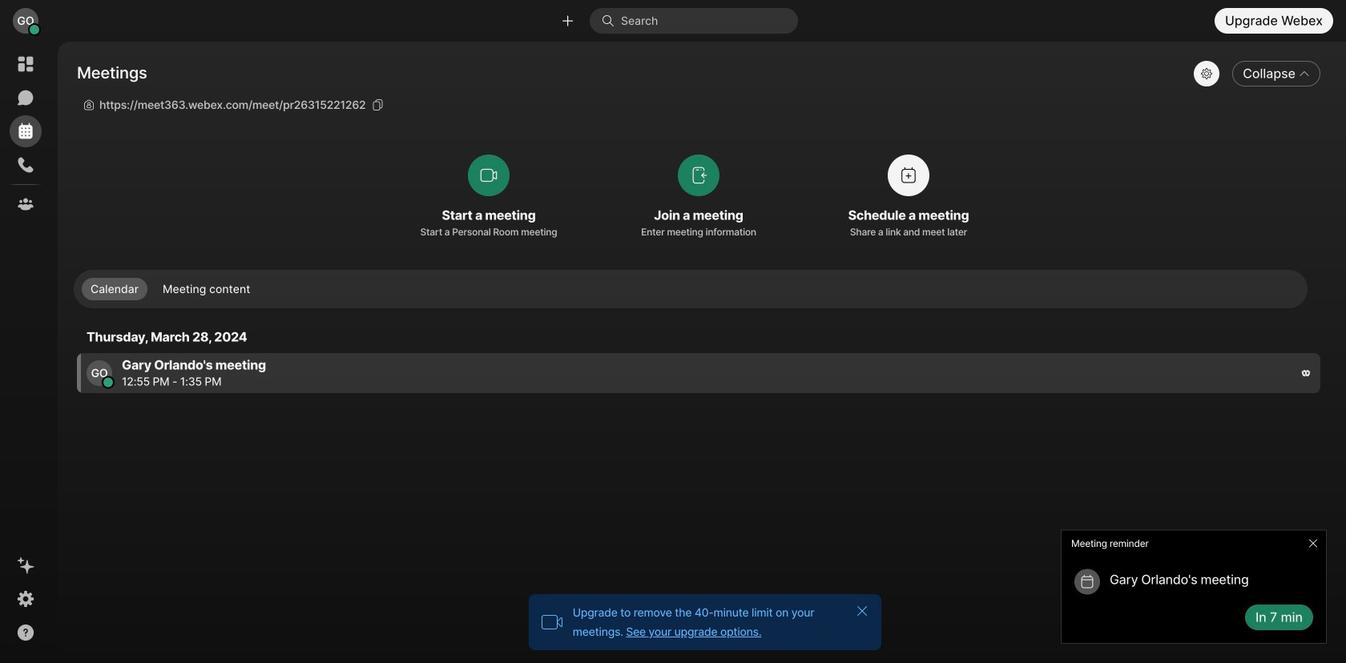 Task type: vqa. For each thing, say whether or not it's contained in the screenshot.
WEBEX tab list
yes



Task type: locate. For each thing, give the bounding box(es) containing it.
webex tab list
[[10, 48, 42, 220]]

navigation
[[0, 42, 51, 664]]

march 28, 2024 12:55 pm to 1:35 pm gary orlando's meeting non-recurring meeting,  gary orlando list item
[[77, 354, 1321, 394]]

alert
[[1055, 524, 1334, 651]]

cancel_16 image
[[856, 605, 869, 618]]



Task type: describe. For each thing, give the bounding box(es) containing it.
camera_28 image
[[541, 612, 563, 634]]



